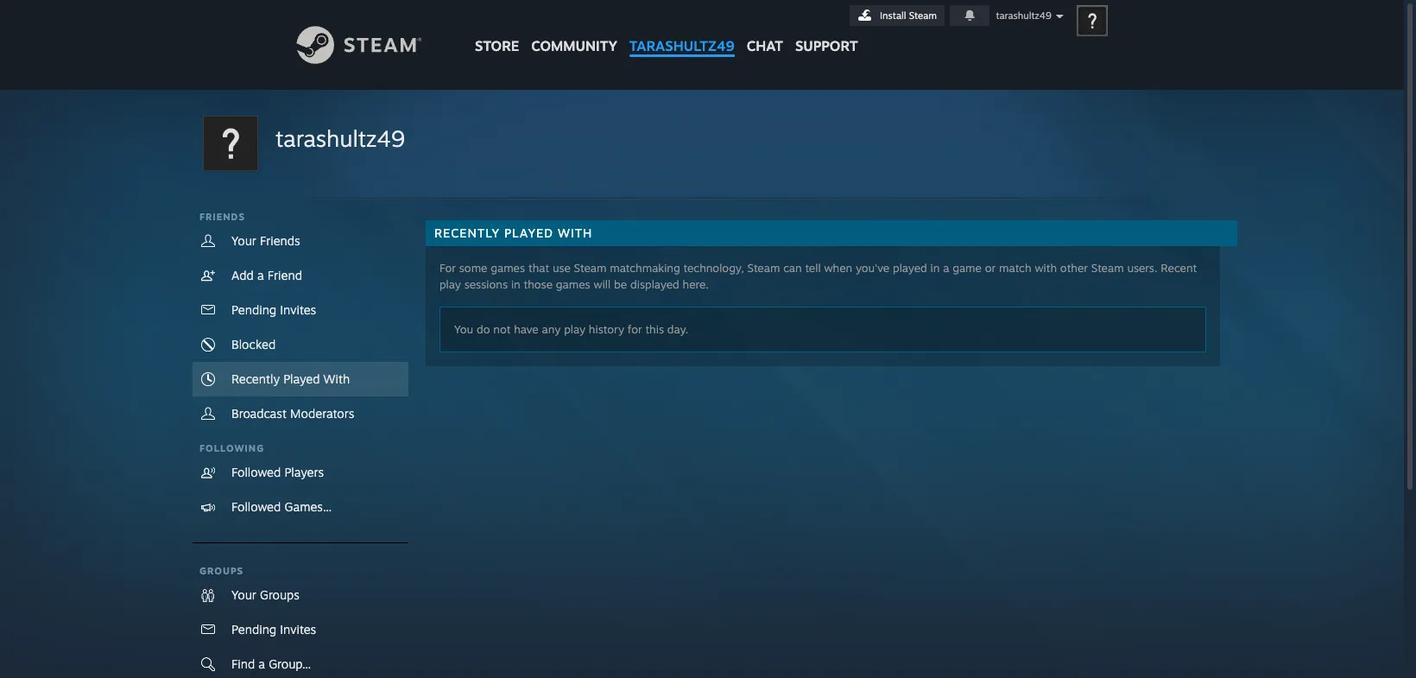 Task type: describe. For each thing, give the bounding box(es) containing it.
your friends
[[231, 233, 300, 248]]

those
[[524, 277, 553, 291]]

day.
[[668, 322, 689, 336]]

matchmaking
[[610, 261, 680, 275]]

your groups
[[231, 587, 300, 602]]

pending invites for second pending invites link from the bottom
[[231, 302, 316, 317]]

be
[[614, 277, 627, 291]]

1 horizontal spatial tarashultz49 link
[[623, 0, 741, 63]]

store link
[[469, 0, 525, 63]]

some
[[459, 261, 488, 275]]

add a friend link
[[193, 258, 409, 293]]

can
[[784, 261, 802, 275]]

tell
[[805, 261, 821, 275]]

1 vertical spatial in
[[511, 277, 521, 291]]

use
[[553, 261, 571, 275]]

with
[[1035, 261, 1057, 275]]

find a group... link
[[193, 647, 409, 678]]

play inside for some games that use steam matchmaking technology, steam can tell when you've played in a game or match with other steam users. recent play sessions in those games will be displayed here.
[[440, 277, 461, 291]]

group...
[[269, 656, 311, 671]]

1 pending from the top
[[231, 302, 277, 317]]

games...
[[285, 499, 332, 514]]

1 invites from the top
[[280, 302, 316, 317]]

1 vertical spatial games
[[556, 277, 591, 291]]

blocked link
[[193, 327, 409, 362]]

any
[[542, 322, 561, 336]]

add a friend
[[231, 268, 302, 282]]

0 vertical spatial recently
[[434, 225, 500, 240]]

a for friend
[[257, 268, 264, 282]]

do
[[477, 322, 490, 336]]

for
[[628, 322, 642, 336]]

you've
[[856, 261, 890, 275]]

not
[[493, 322, 511, 336]]

your groups link
[[193, 578, 409, 612]]

1 vertical spatial played
[[283, 371, 320, 386]]

1 horizontal spatial played
[[505, 225, 554, 240]]

have
[[514, 322, 539, 336]]

game
[[953, 261, 982, 275]]

0 horizontal spatial recently played with
[[231, 371, 350, 386]]

1 vertical spatial with
[[324, 371, 350, 386]]

when
[[824, 261, 853, 275]]

followed for followed games...
[[231, 499, 281, 514]]

followed players link
[[193, 455, 409, 490]]

0 vertical spatial in
[[931, 261, 940, 275]]

broadcast moderators
[[231, 406, 354, 421]]

find
[[231, 656, 255, 671]]

a for group...
[[259, 656, 265, 671]]

friend
[[268, 268, 302, 282]]

a inside for some games that use steam matchmaking technology, steam can tell when you've played in a game or match with other steam users. recent play sessions in those games will be displayed here.
[[943, 261, 950, 275]]

users.
[[1128, 261, 1158, 275]]

0 vertical spatial groups
[[200, 565, 244, 577]]

0 vertical spatial games
[[491, 261, 525, 275]]

1 horizontal spatial friends
[[260, 233, 300, 248]]

match
[[999, 261, 1032, 275]]

1 horizontal spatial groups
[[260, 587, 300, 602]]

for
[[440, 261, 456, 275]]

support link
[[789, 0, 864, 59]]

you
[[454, 322, 473, 336]]

steam left can
[[748, 261, 780, 275]]



Task type: locate. For each thing, give the bounding box(es) containing it.
1 vertical spatial play
[[564, 322, 586, 336]]

games down use
[[556, 277, 591, 291]]

sessions
[[464, 277, 508, 291]]

1 horizontal spatial games
[[556, 277, 591, 291]]

1 vertical spatial your
[[231, 587, 256, 602]]

pending up find on the bottom of page
[[231, 622, 277, 637]]

recent
[[1161, 261, 1197, 275]]

find a group...
[[231, 656, 311, 671]]

a left game
[[943, 261, 950, 275]]

followed games...
[[231, 499, 332, 514]]

recently played with up that
[[434, 225, 593, 240]]

friends up friend
[[260, 233, 300, 248]]

your up add
[[231, 233, 256, 248]]

play right any
[[564, 322, 586, 336]]

1 horizontal spatial in
[[931, 261, 940, 275]]

0 horizontal spatial friends
[[200, 211, 245, 223]]

install
[[880, 10, 907, 22]]

1 pending invites from the top
[[231, 302, 316, 317]]

you do not have any play history for this day.
[[454, 322, 689, 336]]

0 vertical spatial with
[[558, 225, 593, 240]]

1 vertical spatial pending invites
[[231, 622, 316, 637]]

store
[[475, 37, 519, 54]]

steam right install at right top
[[909, 10, 937, 22]]

0 vertical spatial tarashultz49
[[996, 10, 1052, 22]]

community link
[[525, 0, 623, 63]]

1 horizontal spatial recently played with
[[434, 225, 593, 240]]

displayed
[[631, 277, 680, 291]]

2 pending from the top
[[231, 622, 277, 637]]

recently played with
[[434, 225, 593, 240], [231, 371, 350, 386]]

your
[[231, 233, 256, 248], [231, 587, 256, 602]]

1 vertical spatial recently played with
[[231, 371, 350, 386]]

in left those
[[511, 277, 521, 291]]

followed down followed players
[[231, 499, 281, 514]]

0 horizontal spatial play
[[440, 277, 461, 291]]

your for your friends
[[231, 233, 256, 248]]

invites down add a friend link
[[280, 302, 316, 317]]

other
[[1061, 261, 1088, 275]]

following
[[200, 442, 264, 454]]

1 vertical spatial pending
[[231, 622, 277, 637]]

tarashultz49
[[996, 10, 1052, 22], [630, 37, 735, 54], [276, 124, 405, 152]]

steam
[[909, 10, 937, 22], [574, 261, 607, 275], [748, 261, 780, 275], [1092, 261, 1124, 275]]

played down blocked link
[[283, 371, 320, 386]]

steam up will at top left
[[574, 261, 607, 275]]

here.
[[683, 277, 709, 291]]

followed for followed players
[[231, 465, 281, 479]]

recently down blocked
[[231, 371, 280, 386]]

your up find on the bottom of page
[[231, 587, 256, 602]]

1 followed from the top
[[231, 465, 281, 479]]

pending
[[231, 302, 277, 317], [231, 622, 277, 637]]

2 vertical spatial tarashultz49
[[276, 124, 405, 152]]

1 vertical spatial recently
[[231, 371, 280, 386]]

played
[[505, 225, 554, 240], [283, 371, 320, 386]]

0 horizontal spatial played
[[283, 371, 320, 386]]

games up sessions
[[491, 261, 525, 275]]

with up moderators
[[324, 371, 350, 386]]

tarashultz49 link
[[623, 0, 741, 63], [276, 123, 405, 155]]

1 vertical spatial friends
[[260, 233, 300, 248]]

support
[[795, 37, 858, 54]]

pending invites
[[231, 302, 316, 317], [231, 622, 316, 637]]

1 vertical spatial followed
[[231, 499, 281, 514]]

chat
[[747, 37, 783, 54]]

2 pending invites from the top
[[231, 622, 316, 637]]

your inside your friends link
[[231, 233, 256, 248]]

a right add
[[257, 268, 264, 282]]

pending invites up find a group...
[[231, 622, 316, 637]]

0 vertical spatial play
[[440, 277, 461, 291]]

games
[[491, 261, 525, 275], [556, 277, 591, 291]]

community
[[531, 37, 617, 54]]

recently played with up broadcast moderators
[[231, 371, 350, 386]]

0 vertical spatial played
[[505, 225, 554, 240]]

your for your groups
[[231, 587, 256, 602]]

1 vertical spatial pending invites link
[[193, 612, 409, 647]]

2 invites from the top
[[280, 622, 316, 637]]

0 horizontal spatial tarashultz49
[[276, 124, 405, 152]]

add
[[231, 268, 254, 282]]

chat link
[[741, 0, 789, 59]]

pending invites for first pending invites link from the bottom of the page
[[231, 622, 316, 637]]

play
[[440, 277, 461, 291], [564, 322, 586, 336]]

1 horizontal spatial with
[[558, 225, 593, 240]]

blocked
[[231, 337, 276, 352]]

your friends link
[[193, 224, 409, 258]]

1 vertical spatial tarashultz49 link
[[276, 123, 405, 155]]

pending invites link
[[193, 293, 409, 327], [193, 612, 409, 647]]

recently played with link
[[193, 362, 409, 396]]

a right find on the bottom of page
[[259, 656, 265, 671]]

0 vertical spatial pending invites link
[[193, 293, 409, 327]]

2 your from the top
[[231, 587, 256, 602]]

followed
[[231, 465, 281, 479], [231, 499, 281, 514]]

followed games... link
[[193, 490, 409, 524]]

0 vertical spatial pending invites
[[231, 302, 316, 317]]

1 vertical spatial invites
[[280, 622, 316, 637]]

friends
[[200, 211, 245, 223], [260, 233, 300, 248]]

0 vertical spatial recently played with
[[434, 225, 593, 240]]

pending invites link up group...
[[193, 612, 409, 647]]

players
[[285, 465, 324, 479]]

played
[[893, 261, 927, 275]]

0 vertical spatial followed
[[231, 465, 281, 479]]

with
[[558, 225, 593, 240], [324, 371, 350, 386]]

0 horizontal spatial groups
[[200, 565, 244, 577]]

1 your from the top
[[231, 233, 256, 248]]

1 vertical spatial groups
[[260, 587, 300, 602]]

history
[[589, 322, 624, 336]]

in right played
[[931, 261, 940, 275]]

friends up the your friends
[[200, 211, 245, 223]]

2 followed from the top
[[231, 499, 281, 514]]

0 vertical spatial pending
[[231, 302, 277, 317]]

2 horizontal spatial tarashultz49
[[996, 10, 1052, 22]]

0 horizontal spatial in
[[511, 277, 521, 291]]

0 vertical spatial friends
[[200, 211, 245, 223]]

1 horizontal spatial tarashultz49
[[630, 37, 735, 54]]

2 pending invites link from the top
[[193, 612, 409, 647]]

0 vertical spatial tarashultz49 link
[[623, 0, 741, 63]]

play down 'for'
[[440, 277, 461, 291]]

groups
[[200, 565, 244, 577], [260, 587, 300, 602]]

0 horizontal spatial tarashultz49 link
[[276, 123, 405, 155]]

with up use
[[558, 225, 593, 240]]

a
[[943, 261, 950, 275], [257, 268, 264, 282], [259, 656, 265, 671]]

pending invites down "add a friend"
[[231, 302, 316, 317]]

steam right other
[[1092, 261, 1124, 275]]

steam inside install steam link
[[909, 10, 937, 22]]

1 pending invites link from the top
[[193, 293, 409, 327]]

played up that
[[505, 225, 554, 240]]

technology,
[[684, 261, 744, 275]]

recently up some
[[434, 225, 500, 240]]

install steam
[[880, 10, 937, 22]]

0 horizontal spatial games
[[491, 261, 525, 275]]

install steam link
[[850, 5, 945, 26]]

or
[[985, 261, 996, 275]]

followed players
[[231, 465, 324, 479]]

1 vertical spatial tarashultz49
[[630, 37, 735, 54]]

in
[[931, 261, 940, 275], [511, 277, 521, 291]]

broadcast
[[231, 406, 287, 421]]

1 horizontal spatial play
[[564, 322, 586, 336]]

broadcast moderators link
[[193, 396, 409, 431]]

recently
[[434, 225, 500, 240], [231, 371, 280, 386]]

followed down following
[[231, 465, 281, 479]]

groups up find a group...
[[260, 587, 300, 602]]

1 horizontal spatial recently
[[434, 225, 500, 240]]

for some games that use steam matchmaking technology, steam can tell when you've played in a game or match with other steam users. recent play sessions in those games will be displayed here.
[[440, 261, 1197, 291]]

that
[[529, 261, 549, 275]]

invites up find a group... link
[[280, 622, 316, 637]]

pending invites link down friend
[[193, 293, 409, 327]]

0 horizontal spatial with
[[324, 371, 350, 386]]

your inside your groups link
[[231, 587, 256, 602]]

invites
[[280, 302, 316, 317], [280, 622, 316, 637]]

this
[[646, 322, 664, 336]]

pending up blocked
[[231, 302, 277, 317]]

0 horizontal spatial recently
[[231, 371, 280, 386]]

moderators
[[290, 406, 354, 421]]

0 vertical spatial your
[[231, 233, 256, 248]]

will
[[594, 277, 611, 291]]

groups up your groups
[[200, 565, 244, 577]]

0 vertical spatial invites
[[280, 302, 316, 317]]



Task type: vqa. For each thing, say whether or not it's contained in the screenshot.
topmost Input
no



